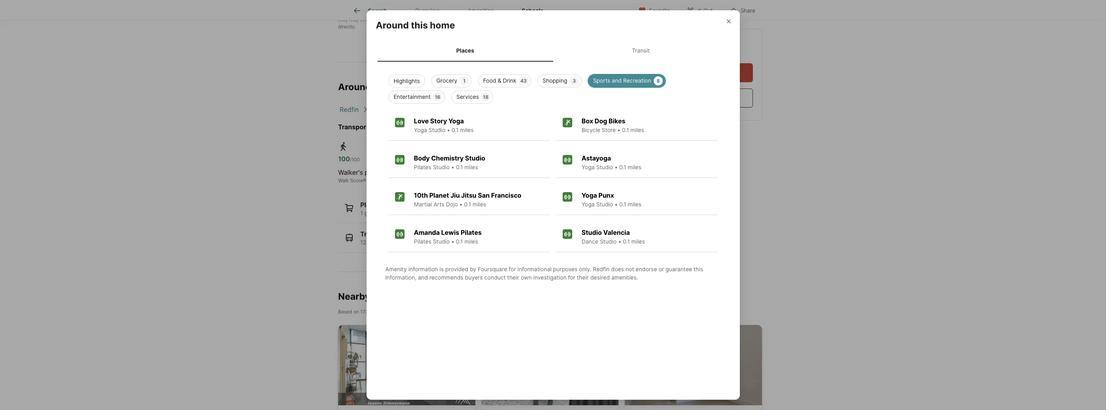 Task type: describe. For each thing, give the bounding box(es) containing it.
• inside yoga punx yoga studio • 0.1 miles
[[615, 201, 618, 208]]

100 for walker's
[[338, 155, 350, 163]]

2 their from the left
[[577, 274, 589, 281]]

amanda
[[414, 229, 440, 237]]

sports and recreation
[[593, 77, 652, 84]]

favorite
[[650, 7, 671, 14]]

school service boundaries are intended to be used as a reference only; they may change and are not
[[338, 9, 622, 22]]

provided
[[446, 266, 469, 273]]

eligibility,
[[529, 17, 550, 22]]

bicycle
[[582, 127, 601, 134]]

astayoga yoga studio • 0.1 miles
[[582, 154, 642, 171]]

redfin for redfin does not endorse or guarantee this information.
[[338, 9, 353, 15]]

yoga up dance
[[582, 201, 595, 208]]

transit button
[[338, 223, 577, 253]]

district
[[595, 17, 610, 22]]

to
[[467, 17, 473, 22]]

10th planet jiu jitsu san francisco martial arts dojo • 0.1 miles
[[414, 192, 522, 208]]

a
[[584, 9, 587, 15]]

1 their from the left
[[508, 274, 520, 281]]

schools tab
[[508, 1, 558, 20]]

favorite button
[[632, 2, 677, 18]]

places tab
[[378, 41, 553, 60]]

• inside astayoga yoga studio • 0.1 miles
[[615, 164, 618, 171]]

recreation
[[624, 77, 652, 84]]

the
[[570, 17, 577, 22]]

&
[[498, 77, 502, 84]]

photo of 3388 17th st, san francisco, ca 94110 image
[[338, 325, 476, 406]]

story
[[430, 117, 447, 125]]

1 vertical spatial pilates
[[461, 229, 482, 237]]

and inside list box
[[612, 77, 622, 84]]

• inside 10th planet jiu jitsu san francisco martial arts dojo • 0.1 miles
[[460, 201, 463, 208]]

0 vertical spatial does
[[354, 9, 365, 15]]

yoga right story
[[449, 117, 464, 125]]

california
[[372, 105, 400, 113]]

overview tab
[[401, 1, 454, 20]]

bikes
[[609, 117, 626, 125]]

photo of 3626 17th st, san francisco, ca 94114 image
[[625, 325, 763, 406]]

miles inside body chemistry studio pilates studio • 0.1 miles
[[465, 164, 478, 171]]

100 /100 for walker's
[[338, 155, 360, 163]]

jiu
[[451, 192, 460, 200]]

foursquare
[[478, 266, 508, 273]]

restaurants,
[[396, 210, 427, 216]]

they
[[338, 17, 348, 22]]

search link
[[352, 6, 387, 15]]

0.1 inside studio valencia dance studio • 0.1 miles
[[623, 238, 630, 245]]

transit tab
[[553, 41, 729, 60]]

san francisco
[[413, 105, 455, 113]]

0.1 inside yoga punx yoga studio • 0.1 miles
[[620, 201, 627, 208]]

studio valencia dance studio • 0.1 miles
[[582, 229, 645, 245]]

based on 1731 15th st
[[338, 309, 388, 315]]

dojo
[[446, 201, 458, 208]]

0 vertical spatial not
[[366, 9, 374, 15]]

transit inside tab
[[632, 47, 650, 54]]

• inside body chemistry studio pilates studio • 0.1 miles
[[452, 164, 455, 171]]

redfin link
[[340, 105, 359, 113]]

rider's
[[412, 168, 432, 176]]

this inside amenity information is provided by foursquare for informational purposes only. redfin does not endorse or guarantee this information, and recommends buyers conduct their own investigation for their desired amenities.
[[694, 266, 704, 273]]

studio up bike
[[465, 154, 486, 162]]

chemistry
[[432, 154, 464, 162]]

studio inside yoga punx yoga studio • 0.1 miles
[[597, 201, 613, 208]]

endorse inside amenity information is provided by foursquare for informational purposes only. redfin does not endorse or guarantee this information, and recommends buyers conduct their own investigation for their desired amenities.
[[636, 266, 658, 273]]

box
[[582, 117, 594, 125]]

may
[[350, 17, 359, 22]]

0 vertical spatial for
[[509, 266, 516, 273]]

box dog bikes bicycle store • 0.1 miles
[[582, 117, 645, 134]]

18
[[483, 94, 489, 100]]

yoga inside astayoga yoga studio • 0.1 miles
[[582, 164, 595, 171]]

miles inside love story yoga yoga studio • 0.1 miles
[[460, 127, 474, 134]]

transit inside the rider's paradise transit score ®
[[412, 177, 427, 183]]

photo of 638 14th st, san francisco, ca 94114 image
[[482, 325, 619, 406]]

0.1 inside love story yoga yoga studio • 0.1 miles
[[452, 127, 459, 134]]

share
[[741, 7, 756, 14]]

1 horizontal spatial st
[[417, 81, 427, 93]]

contact
[[551, 17, 569, 22]]

tab list inside the around this home 'dialog'
[[376, 39, 731, 62]]

studio inside amanda lewis pilates pilates studio • 0.1 miles
[[433, 238, 450, 245]]

0.1 inside astayoga yoga studio • 0.1 miles
[[620, 164, 627, 171]]

miles inside amanda lewis pilates pilates studio • 0.1 miles
[[465, 238, 478, 245]]

enrollment
[[504, 17, 528, 22]]

paradise for walker's paradise
[[365, 168, 391, 176]]

shopping
[[543, 77, 568, 84]]

3
[[573, 78, 576, 84]]

martial
[[414, 201, 432, 208]]

food & drink 43
[[483, 77, 527, 84]]

0 horizontal spatial st
[[383, 309, 388, 315]]

around this home element
[[376, 10, 465, 31]]

redfin inside amenity information is provided by foursquare for informational purposes only. redfin does not endorse or guarantee this information, and recommends buyers conduct their own investigation for their desired amenities.
[[593, 266, 610, 273]]

100 /100 for rider's
[[412, 155, 434, 163]]

rentals
[[373, 291, 404, 302]]

0.1 inside body chemistry studio pilates studio • 0.1 miles
[[456, 164, 463, 171]]

10th
[[414, 192, 428, 200]]

guaranteed to be accurate. to verify school enrollment eligibility, contact the school district directly.
[[338, 17, 610, 30]]

planet
[[430, 192, 449, 200]]

not inside amenity information is provided by foursquare for informational purposes only. redfin does not endorse or guarantee this information, and recommends buyers conduct their own investigation for their desired amenities.
[[626, 266, 635, 273]]

mission
[[467, 105, 490, 113]]

0
[[429, 210, 432, 216]]

miles inside astayoga yoga studio • 0.1 miles
[[628, 164, 642, 171]]

change
[[360, 17, 377, 22]]

out
[[704, 7, 713, 14]]

places for places 1 grocery, 37 restaurants, 0 parks
[[361, 201, 381, 209]]

amenity information is provided by foursquare for informational purposes only. redfin does not endorse or guarantee this information, and recommends buyers conduct their own investigation for their desired amenities.
[[386, 266, 704, 281]]

studio up dance
[[582, 229, 602, 237]]

grocery
[[437, 77, 458, 84]]

studio inside astayoga yoga studio • 0.1 miles
[[597, 164, 613, 171]]

0 vertical spatial are
[[523, 9, 530, 15]]

1 horizontal spatial 15th
[[396, 81, 415, 93]]

1 inside the around this home 'dialog'
[[463, 78, 466, 84]]

transportation
[[338, 123, 385, 131]]

lewis
[[442, 229, 460, 237]]

• inside box dog bikes bicycle store • 0.1 miles
[[618, 127, 621, 134]]

places 1 grocery, 37 restaurants, 0 parks
[[361, 201, 448, 216]]

score for rider's
[[429, 177, 442, 183]]

on
[[354, 309, 359, 315]]

overview
[[415, 7, 440, 14]]

0.1 inside 10th planet jiu jitsu san francisco martial arts dojo • 0.1 miles
[[464, 201, 471, 208]]

conduct
[[485, 274, 506, 281]]

0 horizontal spatial 15th
[[372, 309, 382, 315]]

nearby rentals
[[338, 291, 404, 302]]

studio down valencia
[[600, 238, 617, 245]]

search
[[368, 7, 387, 14]]

1 inside places 1 grocery, 37 restaurants, 0 parks
[[361, 210, 363, 216]]

does inside amenity information is provided by foursquare for informational purposes only. redfin does not endorse or guarantee this information, and recommends buyers conduct their own investigation for their desired amenities.
[[612, 266, 624, 273]]

amenity
[[386, 266, 407, 273]]

astayoga
[[582, 154, 611, 162]]

1 vertical spatial for
[[568, 274, 576, 281]]

miles inside yoga punx yoga studio • 0.1 miles
[[628, 201, 642, 208]]

recommends
[[430, 274, 464, 281]]

37
[[388, 210, 395, 216]]

tab list containing search
[[338, 0, 564, 20]]



Task type: vqa. For each thing, say whether or not it's contained in the screenshot.
second your from right
no



Task type: locate. For each thing, give the bounding box(es) containing it.
1 vertical spatial st
[[383, 309, 388, 315]]

/100 for rider's
[[424, 157, 434, 162]]

studio down chemistry
[[433, 164, 450, 171]]

2 100 /100 from the left
[[412, 155, 434, 163]]

score down rider's on the top
[[429, 177, 442, 183]]

is
[[440, 266, 444, 273]]

15th
[[396, 81, 415, 93], [372, 309, 382, 315]]

mission dolores
[[467, 105, 515, 113]]

1 vertical spatial guarantee
[[666, 266, 693, 273]]

0 vertical spatial around
[[376, 20, 409, 31]]

0 horizontal spatial and
[[378, 17, 387, 22]]

2 vertical spatial pilates
[[414, 238, 432, 245]]

® for walker's
[[363, 177, 366, 183]]

0 horizontal spatial does
[[354, 9, 365, 15]]

paradise down chemistry
[[434, 168, 460, 176]]

0 vertical spatial redfin
[[338, 9, 353, 15]]

1 left grocery,
[[361, 210, 363, 216]]

0 vertical spatial places
[[457, 47, 475, 54]]

amenities tab
[[454, 1, 508, 20]]

francisco
[[426, 105, 455, 113], [491, 192, 522, 200]]

buyers
[[465, 274, 483, 281]]

francisco down bike score ®
[[491, 192, 522, 200]]

or
[[395, 9, 399, 15], [659, 266, 664, 273]]

studio inside love story yoga yoga studio • 0.1 miles
[[429, 127, 446, 134]]

transit down grocery,
[[361, 230, 382, 238]]

score inside 'walker's paradise walk score ®'
[[350, 177, 363, 183]]

0 horizontal spatial san
[[413, 105, 424, 113]]

around inside 'dialog'
[[376, 20, 409, 31]]

• up valencia
[[615, 201, 618, 208]]

transit up the recreation
[[632, 47, 650, 54]]

1 horizontal spatial san
[[478, 192, 490, 200]]

2 100 from the left
[[412, 155, 424, 163]]

0 vertical spatial 15th
[[396, 81, 415, 93]]

places up grocery,
[[361, 201, 381, 209]]

around for around 1731 15th st
[[338, 81, 371, 93]]

0 vertical spatial this
[[425, 9, 433, 15]]

• inside love story yoga yoga studio • 0.1 miles
[[447, 127, 450, 134]]

for down purposes
[[568, 274, 576, 281]]

yoga punx yoga studio • 0.1 miles
[[582, 192, 642, 208]]

1 ® from the left
[[363, 177, 366, 183]]

• down story
[[447, 127, 450, 134]]

2 /100 from the left
[[424, 157, 434, 162]]

2 horizontal spatial 100
[[481, 155, 493, 163]]

school down a
[[579, 17, 593, 22]]

2 horizontal spatial and
[[612, 77, 622, 84]]

0.1 down valencia
[[623, 238, 630, 245]]

/100 up rider's on the top
[[424, 157, 434, 162]]

x-out
[[698, 7, 713, 14]]

100 up rider's on the top
[[412, 155, 424, 163]]

1 vertical spatial places
[[361, 201, 381, 209]]

1 horizontal spatial does
[[612, 266, 624, 273]]

endorse up amenities.
[[636, 266, 658, 273]]

100 /100 up walker's
[[338, 155, 360, 163]]

redfin
[[338, 9, 353, 15], [340, 105, 359, 113], [593, 266, 610, 273]]

0 horizontal spatial are
[[388, 17, 395, 22]]

2 school from the left
[[579, 17, 593, 22]]

1 score from the left
[[350, 177, 363, 183]]

paradise right walker's
[[365, 168, 391, 176]]

® inside 'walker's paradise walk score ®'
[[363, 177, 366, 183]]

0 horizontal spatial 100 /100
[[338, 155, 360, 163]]

reference
[[588, 9, 610, 15]]

score down walker's
[[350, 177, 363, 183]]

1731
[[373, 81, 394, 93], [361, 309, 371, 315]]

boundaries
[[497, 9, 522, 15]]

list box inside the around this home 'dialog'
[[382, 71, 724, 104]]

1 horizontal spatial not
[[396, 17, 404, 22]]

does up amenities.
[[612, 266, 624, 273]]

drink
[[503, 77, 517, 84]]

2 horizontal spatial not
[[626, 266, 635, 273]]

information.
[[434, 9, 461, 15]]

2 score from the left
[[429, 177, 442, 183]]

2 vertical spatial this
[[694, 266, 704, 273]]

list box containing grocery
[[382, 71, 724, 104]]

tab list containing places
[[376, 39, 731, 62]]

0 vertical spatial and
[[378, 17, 387, 22]]

0 horizontal spatial paradise
[[365, 168, 391, 176]]

places
[[457, 47, 475, 54], [361, 201, 381, 209]]

pilates right lewis
[[461, 229, 482, 237]]

1 vertical spatial francisco
[[491, 192, 522, 200]]

1 horizontal spatial around
[[376, 20, 409, 31]]

be inside school service boundaries are intended to be used as a reference only; they may change and are not
[[558, 9, 564, 15]]

places for places
[[457, 47, 475, 54]]

endorse up change
[[375, 9, 393, 15]]

1 vertical spatial to
[[432, 17, 437, 22]]

studio down astayoga
[[597, 164, 613, 171]]

0 horizontal spatial be
[[438, 17, 444, 22]]

arts
[[434, 201, 445, 208]]

® right bike
[[505, 177, 508, 183]]

not up change
[[366, 9, 374, 15]]

• down chemistry
[[452, 164, 455, 171]]

or inside amenity information is provided by foursquare for informational purposes only. redfin does not endorse or guarantee this information, and recommends buyers conduct their own investigation for their desired amenities.
[[659, 266, 664, 273]]

highlights
[[394, 78, 420, 84]]

walk
[[338, 177, 349, 183]]

• down bikes at the top right of page
[[618, 127, 621, 134]]

to up contact on the top
[[553, 9, 557, 15]]

0 horizontal spatial 1731
[[361, 309, 371, 315]]

1 school from the left
[[488, 17, 503, 22]]

transit inside button
[[361, 230, 382, 238]]

0.1 down chemistry
[[456, 164, 463, 171]]

0 vertical spatial to
[[553, 9, 557, 15]]

1 vertical spatial not
[[396, 17, 404, 22]]

score
[[350, 177, 363, 183], [429, 177, 442, 183], [492, 177, 505, 183]]

informational
[[518, 266, 552, 273]]

0 vertical spatial be
[[558, 9, 564, 15]]

not
[[366, 9, 374, 15], [396, 17, 404, 22], [626, 266, 635, 273]]

1 horizontal spatial are
[[523, 9, 530, 15]]

own
[[521, 274, 532, 281]]

0 horizontal spatial score
[[350, 177, 363, 183]]

1 vertical spatial around
[[338, 81, 371, 93]]

1 horizontal spatial their
[[577, 274, 589, 281]]

1 horizontal spatial francisco
[[491, 192, 522, 200]]

sports
[[593, 77, 611, 84]]

1 horizontal spatial endorse
[[636, 266, 658, 273]]

based
[[338, 309, 352, 315]]

0.1 down lewis
[[456, 238, 463, 245]]

0.1 inside box dog bikes bicycle store • 0.1 miles
[[622, 127, 629, 134]]

does up "may"
[[354, 9, 365, 15]]

studio down punx
[[597, 201, 613, 208]]

2 horizontal spatial score
[[492, 177, 505, 183]]

this
[[425, 9, 433, 15], [411, 20, 428, 31], [694, 266, 704, 273]]

0.1 down "jitsu"
[[464, 201, 471, 208]]

100 for rider's
[[412, 155, 424, 163]]

0 horizontal spatial or
[[395, 9, 399, 15]]

® up planet at top
[[442, 177, 445, 183]]

around down redfin does not endorse or guarantee this information.
[[376, 20, 409, 31]]

0 horizontal spatial /100
[[350, 157, 360, 162]]

• inside studio valencia dance studio • 0.1 miles
[[619, 238, 622, 245]]

accurate.
[[445, 17, 466, 22]]

around up redfin link
[[338, 81, 371, 93]]

be down 'information.'
[[438, 17, 444, 22]]

jitsu
[[462, 192, 477, 200]]

3 100 from the left
[[481, 155, 493, 163]]

san
[[413, 105, 424, 113], [478, 192, 490, 200]]

body
[[414, 154, 430, 162]]

1 paradise from the left
[[365, 168, 391, 176]]

x-
[[698, 7, 704, 14]]

1 vertical spatial be
[[438, 17, 444, 22]]

punx
[[599, 192, 615, 200]]

3 ® from the left
[[505, 177, 508, 183]]

miles inside 10th planet jiu jitsu san francisco martial arts dojo • 0.1 miles
[[473, 201, 486, 208]]

are up "enrollment"
[[523, 9, 530, 15]]

their
[[508, 274, 520, 281], [577, 274, 589, 281]]

0 vertical spatial francisco
[[426, 105, 455, 113]]

bike score ®
[[481, 177, 508, 183]]

not up amenities.
[[626, 266, 635, 273]]

1 vertical spatial san
[[478, 192, 490, 200]]

15th down nearby rentals
[[372, 309, 382, 315]]

0.1 up yoga punx yoga studio • 0.1 miles
[[620, 164, 627, 171]]

0 vertical spatial pilates
[[414, 164, 432, 171]]

• right dojo
[[460, 201, 463, 208]]

100 up walker's
[[338, 155, 350, 163]]

1 horizontal spatial be
[[558, 9, 564, 15]]

information
[[409, 266, 438, 273]]

2 vertical spatial and
[[418, 274, 428, 281]]

amenities
[[468, 7, 494, 14]]

1 horizontal spatial to
[[553, 9, 557, 15]]

1 horizontal spatial 1731
[[373, 81, 394, 93]]

service
[[479, 9, 495, 15]]

100
[[338, 155, 350, 163], [412, 155, 424, 163], [481, 155, 493, 163]]

0 vertical spatial tab list
[[338, 0, 564, 20]]

around for around this home
[[376, 20, 409, 31]]

yoga left punx
[[582, 192, 597, 200]]

this inside around this home element
[[411, 20, 428, 31]]

1 horizontal spatial transit
[[412, 177, 427, 183]]

x-out button
[[680, 2, 720, 18]]

1 vertical spatial redfin
[[340, 105, 359, 113]]

transit
[[632, 47, 650, 54], [412, 177, 427, 183], [361, 230, 382, 238]]

st
[[417, 81, 427, 93], [383, 309, 388, 315]]

15th up entertainment
[[396, 81, 415, 93]]

redfin does not endorse or guarantee this information.
[[338, 9, 461, 15]]

used
[[566, 9, 576, 15]]

around 1731 15th st
[[338, 81, 427, 93]]

2 horizontal spatial transit
[[632, 47, 650, 54]]

pilates for body chemistry studio
[[414, 164, 432, 171]]

st up entertainment
[[417, 81, 427, 93]]

0 horizontal spatial endorse
[[375, 9, 393, 15]]

1 horizontal spatial guarantee
[[666, 266, 693, 273]]

1 vertical spatial endorse
[[636, 266, 658, 273]]

yoga
[[449, 117, 464, 125], [414, 127, 427, 134], [582, 164, 595, 171], [582, 192, 597, 200], [582, 201, 595, 208]]

redfin up desired
[[593, 266, 610, 273]]

1731 up california
[[373, 81, 394, 93]]

paradise inside the rider's paradise transit score ®
[[434, 168, 460, 176]]

as
[[578, 9, 583, 15]]

® right walk
[[363, 177, 366, 183]]

valencia
[[604, 229, 630, 237]]

be up contact on the top
[[558, 9, 564, 15]]

dolores
[[492, 105, 515, 113]]

0 vertical spatial 1731
[[373, 81, 394, 93]]

contact
[[649, 43, 682, 52]]

redfin up transportation
[[340, 105, 359, 113]]

0 vertical spatial endorse
[[375, 9, 393, 15]]

score right bike
[[492, 177, 505, 183]]

2 vertical spatial transit
[[361, 230, 382, 238]]

2 vertical spatial redfin
[[593, 266, 610, 273]]

1 horizontal spatial 100 /100
[[412, 155, 434, 163]]

love story yoga yoga studio • 0.1 miles
[[414, 117, 474, 134]]

san up love
[[413, 105, 424, 113]]

pilates down amanda
[[414, 238, 432, 245]]

yoga down astayoga
[[582, 164, 595, 171]]

and inside amenity information is provided by foursquare for informational purposes only. redfin does not endorse or guarantee this information, and recommends buyers conduct their own investigation for their desired amenities.
[[418, 274, 428, 281]]

bike
[[481, 177, 491, 183]]

3 score from the left
[[492, 177, 505, 183]]

0.1 up chemistry
[[452, 127, 459, 134]]

1 100 /100 from the left
[[338, 155, 360, 163]]

and inside school service boundaries are intended to be used as a reference only; they may change and are not
[[378, 17, 387, 22]]

redfin up they
[[338, 9, 353, 15]]

0.1 inside amanda lewis pilates pilates studio • 0.1 miles
[[456, 238, 463, 245]]

2 paradise from the left
[[434, 168, 460, 176]]

to inside the guaranteed to be accurate. to verify school enrollment eligibility, contact the school district directly.
[[432, 17, 437, 22]]

list box
[[382, 71, 724, 104]]

100 up bike
[[481, 155, 493, 163]]

1 horizontal spatial or
[[659, 266, 664, 273]]

0 horizontal spatial not
[[366, 9, 374, 15]]

score for walker's
[[350, 177, 363, 183]]

0 vertical spatial st
[[417, 81, 427, 93]]

1 horizontal spatial /100
[[424, 157, 434, 162]]

• up yoga punx yoga studio • 0.1 miles
[[615, 164, 618, 171]]

around this home dialog
[[367, 10, 740, 400]]

parks
[[434, 210, 448, 216]]

0 horizontal spatial francisco
[[426, 105, 455, 113]]

43
[[521, 78, 527, 84]]

yoga down love
[[414, 127, 427, 134]]

their left own
[[508, 274, 520, 281]]

are down redfin does not endorse or guarantee this information.
[[388, 17, 395, 22]]

1 100 from the left
[[338, 155, 350, 163]]

0 horizontal spatial 100
[[338, 155, 350, 163]]

pilates for amanda lewis pilates
[[414, 238, 432, 245]]

desired
[[591, 274, 610, 281]]

for right foursquare
[[509, 266, 516, 273]]

® inside the rider's paradise transit score ®
[[442, 177, 445, 183]]

/100 for walker's
[[350, 157, 360, 162]]

only;
[[611, 9, 622, 15]]

paradise inside 'walker's paradise walk score ®'
[[365, 168, 391, 176]]

1 up services
[[463, 78, 466, 84]]

0 horizontal spatial places
[[361, 201, 381, 209]]

1 horizontal spatial places
[[457, 47, 475, 54]]

100 /100
[[338, 155, 360, 163], [412, 155, 434, 163]]

francisco inside 10th planet jiu jitsu san francisco martial arts dojo • 0.1 miles
[[491, 192, 522, 200]]

tab list
[[338, 0, 564, 20], [376, 39, 731, 62]]

100 /100 up rider's on the top
[[412, 155, 434, 163]]

0 horizontal spatial for
[[509, 266, 516, 273]]

paradise for rider's paradise
[[434, 168, 460, 176]]

and right sports
[[612, 77, 622, 84]]

st down rentals
[[383, 309, 388, 315]]

places down the guaranteed to be accurate. to verify school enrollment eligibility, contact the school district directly.
[[457, 47, 475, 54]]

only.
[[579, 266, 592, 273]]

1 vertical spatial are
[[388, 17, 395, 22]]

1 horizontal spatial score
[[429, 177, 442, 183]]

• down lewis
[[452, 238, 455, 245]]

0 horizontal spatial 1
[[361, 210, 363, 216]]

and down information
[[418, 274, 428, 281]]

be inside the guaranteed to be accurate. to verify school enrollment eligibility, contact the school district directly.
[[438, 17, 444, 22]]

0 horizontal spatial transit
[[361, 230, 382, 238]]

purposes
[[554, 266, 578, 273]]

school down service
[[488, 17, 503, 22]]

redfin for redfin
[[340, 105, 359, 113]]

to down overview
[[432, 17, 437, 22]]

guarantee
[[401, 9, 423, 15], [666, 266, 693, 273]]

san inside 10th planet jiu jitsu san francisco martial arts dojo • 0.1 miles
[[478, 192, 490, 200]]

0 horizontal spatial their
[[508, 274, 520, 281]]

entertainment
[[394, 94, 431, 100]]

2 ® from the left
[[442, 177, 445, 183]]

places inside tab
[[457, 47, 475, 54]]

store
[[602, 127, 616, 134]]

0 vertical spatial or
[[395, 9, 399, 15]]

0 horizontal spatial around
[[338, 81, 371, 93]]

amanda lewis pilates pilates studio • 0.1 miles
[[414, 229, 482, 245]]

2 horizontal spatial ®
[[505, 177, 508, 183]]

pilates inside body chemistry studio pilates studio • 0.1 miles
[[414, 164, 432, 171]]

® for rider's
[[442, 177, 445, 183]]

grocery,
[[365, 210, 386, 216]]

pilates down body
[[414, 164, 432, 171]]

1 /100 from the left
[[350, 157, 360, 162]]

miles inside box dog bikes bicycle store • 0.1 miles
[[631, 127, 645, 134]]

1731 right on
[[361, 309, 371, 315]]

0 horizontal spatial guarantee
[[401, 9, 423, 15]]

schools
[[522, 7, 544, 14]]

and down 'search'
[[378, 17, 387, 22]]

0.1 down bikes at the top right of page
[[622, 127, 629, 134]]

• down valencia
[[619, 238, 622, 245]]

miles inside studio valencia dance studio • 0.1 miles
[[632, 238, 645, 245]]

transit down rider's on the top
[[412, 177, 427, 183]]

/100 up walker's
[[350, 157, 360, 162]]

studio down story
[[429, 127, 446, 134]]

16
[[435, 94, 441, 100]]

verify
[[474, 17, 487, 22]]

services
[[457, 94, 479, 100]]

1 horizontal spatial for
[[568, 274, 576, 281]]

0 horizontal spatial school
[[488, 17, 503, 22]]

1 horizontal spatial ®
[[442, 177, 445, 183]]

0 vertical spatial san
[[413, 105, 424, 113]]

1 horizontal spatial and
[[418, 274, 428, 281]]

0 vertical spatial guarantee
[[401, 9, 423, 15]]

1 vertical spatial tab list
[[376, 39, 731, 62]]

walker's paradise walk score ®
[[338, 168, 391, 183]]

their down only.
[[577, 274, 589, 281]]

1 horizontal spatial paradise
[[434, 168, 460, 176]]

score inside the rider's paradise transit score ®
[[429, 177, 442, 183]]

1 vertical spatial or
[[659, 266, 664, 273]]

8
[[657, 78, 660, 84]]

walker's
[[338, 168, 363, 176]]

not inside school service boundaries are intended to be used as a reference only; they may change and are not
[[396, 17, 404, 22]]

guarantee inside amenity information is provided by foursquare for informational purposes only. redfin does not endorse or guarantee this information, and recommends buyers conduct their own investigation for their desired amenities.
[[666, 266, 693, 273]]

0.1 up valencia
[[620, 201, 627, 208]]

food
[[483, 77, 497, 84]]

francisco up story
[[426, 105, 455, 113]]

1 vertical spatial 1731
[[361, 309, 371, 315]]

1 horizontal spatial 1
[[463, 78, 466, 84]]

1 vertical spatial this
[[411, 20, 428, 31]]

studio down lewis
[[433, 238, 450, 245]]

school
[[462, 9, 478, 15]]

guaranteed
[[405, 17, 431, 22]]

rider's paradise transit score ®
[[412, 168, 460, 183]]

• inside amanda lewis pilates pilates studio • 0.1 miles
[[452, 238, 455, 245]]

san right "jitsu"
[[478, 192, 490, 200]]

/100
[[350, 157, 360, 162], [424, 157, 434, 162]]

to inside school service boundaries are intended to be used as a reference only; they may change and are not
[[553, 9, 557, 15]]

0 horizontal spatial ®
[[363, 177, 366, 183]]

not down redfin does not endorse or guarantee this information.
[[396, 17, 404, 22]]

1
[[463, 78, 466, 84], [361, 210, 363, 216]]

places inside places 1 grocery, 37 restaurants, 0 parks
[[361, 201, 381, 209]]

intended
[[531, 9, 551, 15]]



